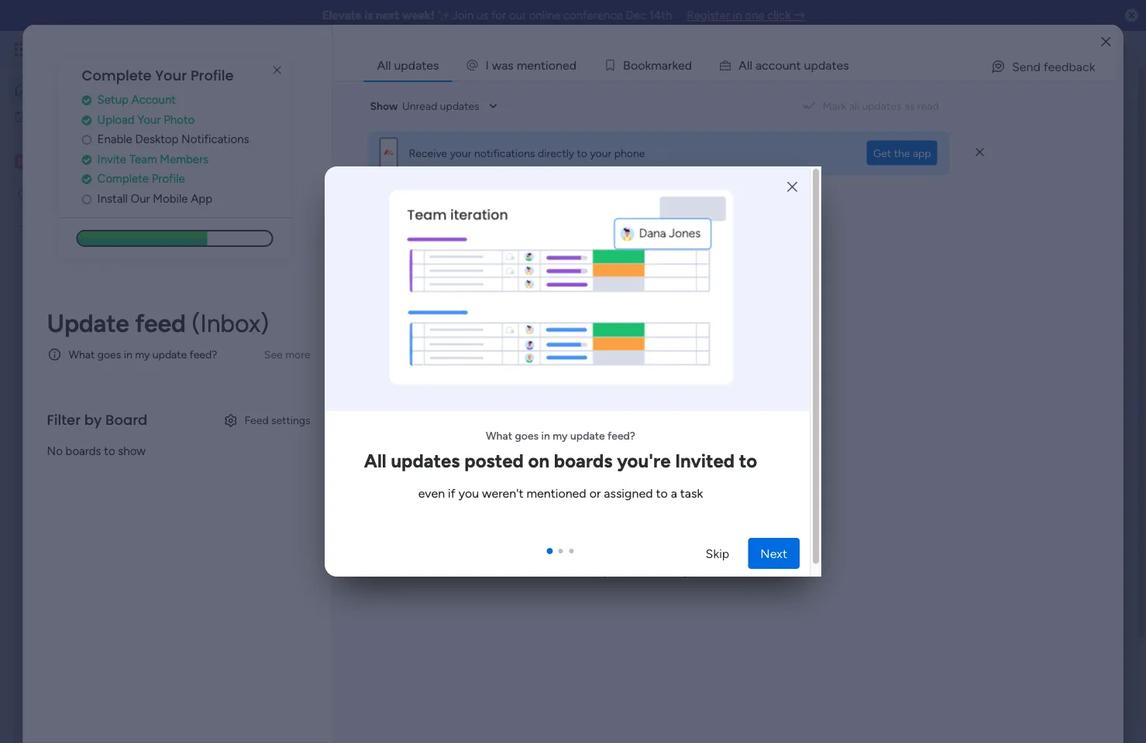 Task type: describe. For each thing, give the bounding box(es) containing it.
1 horizontal spatial m
[[276, 506, 291, 528]]

workspaces inside good afternoon, terry! quickly access your recent boards, inbox and workspaces
[[221, 107, 287, 121]]

send feedback
[[1012, 59, 1095, 74]]

all inside all updates link
[[377, 58, 391, 72]]

2 vertical spatial main
[[313, 500, 343, 517]]

1 l from the left
[[747, 58, 750, 72]]

profile for the right dapulse x slim image
[[1011, 150, 1051, 166]]

top
[[593, 564, 610, 578]]

filter by board
[[47, 411, 147, 430]]

assigned
[[604, 486, 653, 501]]

week!
[[402, 9, 434, 22]]

1 horizontal spatial management
[[326, 315, 401, 330]]

boards inside what goes in my update feed? all updates posted on boards you're invited to
[[554, 450, 612, 472]]

complete for check circle image related to dapulse x slim icon
[[82, 66, 152, 86]]

notifications
[[181, 132, 249, 146]]

2 u from the left
[[804, 58, 811, 72]]

good
[[221, 74, 248, 87]]

to inside what goes in my update feed? all updates posted on boards you're invited to
[[739, 450, 757, 472]]

to left task
[[656, 486, 668, 501]]

feed? for what goes in my update feed?
[[190, 348, 217, 361]]

a
[[739, 58, 747, 72]]

1 o from the left
[[548, 58, 556, 72]]

3 o from the left
[[638, 58, 645, 72]]

filter
[[47, 411, 81, 430]]

dec
[[626, 9, 646, 22]]

work management
[[331, 521, 428, 535]]

app
[[191, 192, 212, 206]]

what goes in my update feed?
[[69, 348, 217, 361]]

2 k from the left
[[672, 58, 678, 72]]

what for what goes in my update feed?
[[69, 348, 95, 361]]

1 vertical spatial project management
[[281, 315, 401, 330]]

no boards to show
[[47, 445, 146, 459]]

more
[[285, 348, 310, 361]]

getting started element
[[890, 619, 1123, 681]]

your right receive
[[450, 146, 472, 160]]

check circle image for the right dapulse x slim image
[[914, 177, 924, 188]]

settings
[[271, 414, 310, 427]]

1 c from the left
[[762, 58, 768, 72]]

home
[[36, 83, 65, 96]]

register in one click → link
[[687, 9, 805, 22]]

account for the right dapulse x slim image
[[963, 175, 1008, 189]]

work management > main workspace
[[278, 340, 459, 353]]

1 vertical spatial workspaces
[[284, 453, 361, 470]]

my for what goes in my update feed? all updates posted on boards you're invited to
[[553, 429, 568, 442]]

2 n from the left
[[556, 58, 563, 72]]

p
[[811, 58, 818, 72]]

v2 user feedback image
[[926, 89, 938, 106]]

1 horizontal spatial main workspace
[[313, 500, 414, 517]]

management for work management > main workspace
[[304, 340, 368, 353]]

0 vertical spatial workspace image
[[15, 153, 30, 170]]

1 s from the left
[[508, 58, 514, 72]]

1 e from the left
[[527, 58, 534, 72]]

skip
[[706, 547, 729, 561]]

directly
[[538, 146, 574, 160]]

work inside button
[[52, 110, 75, 123]]

→
[[794, 9, 805, 22]]

our
[[509, 9, 526, 22]]

profile for dapulse x slim icon
[[191, 66, 234, 86]]

for
[[491, 9, 506, 22]]

recently
[[261, 158, 318, 175]]

r
[[668, 58, 672, 72]]

see for see more
[[264, 348, 283, 361]]

upload
[[97, 113, 134, 127]]

3 t from the left
[[832, 58, 836, 72]]

all updates
[[377, 58, 439, 72]]

profile inside complete profile link
[[152, 172, 185, 186]]

your for dapulse x slim icon
[[155, 66, 187, 86]]

complete profile link
[[82, 170, 291, 188]]

>
[[371, 340, 378, 353]]

management inside list box
[[74, 224, 138, 237]]

enable desktop notifications
[[97, 132, 249, 146]]

your inside to revisit updates you've already read, change the filter at the top left corner of your feed.
[[684, 564, 707, 578]]

m for e
[[517, 58, 527, 72]]

0 vertical spatial feed
[[135, 309, 186, 338]]

0 horizontal spatial boards
[[66, 445, 101, 459]]

feedback for send
[[1044, 59, 1095, 74]]

no for no unread updates
[[546, 482, 580, 512]]

get the app button
[[867, 141, 937, 165]]

see for see plans
[[271, 43, 290, 56]]

you
[[458, 486, 479, 501]]

setup for the right dapulse x slim image check circle image
[[929, 175, 960, 189]]

0 vertical spatial (inbox)
[[192, 309, 269, 338]]

Search in workspace field
[[33, 186, 129, 204]]

quickly
[[221, 89, 263, 104]]

enable
[[97, 132, 132, 146]]

select product image
[[14, 42, 29, 57]]

check circle image for invite
[[82, 154, 92, 165]]

tab list containing all updates
[[364, 50, 1117, 81]]

help center element
[[890, 693, 1123, 744]]

14th
[[649, 9, 672, 22]]

you've
[[600, 541, 633, 555]]

1 u from the left
[[782, 58, 789, 72]]

feed
[[245, 414, 269, 427]]

update for what goes in my update feed?
[[152, 348, 187, 361]]

0 vertical spatial workspace
[[66, 154, 127, 169]]

to left show
[[104, 445, 115, 459]]

2 horizontal spatial in
[[733, 9, 742, 22]]

a right i
[[501, 58, 508, 72]]

0 vertical spatial update feed (inbox)
[[47, 309, 269, 338]]

one
[[745, 9, 764, 22]]

2 vertical spatial workspace
[[346, 500, 414, 517]]

complete for the right dapulse x slim image check circle image
[[914, 150, 976, 166]]

all updates link
[[365, 50, 451, 80]]

see plans button
[[250, 38, 325, 61]]

my for my work
[[34, 110, 49, 123]]

goes for what goes in my update feed? all updates posted on boards you're invited to
[[515, 429, 539, 442]]

invite team members
[[97, 152, 208, 166]]

afternoon,
[[251, 74, 301, 87]]

posted
[[464, 450, 524, 472]]

install our mobile app link
[[82, 190, 291, 208]]

1 horizontal spatial lottie animation image
[[311, 167, 810, 411]]

feed? for what goes in my update feed? all updates posted on boards you're invited to
[[608, 429, 635, 442]]

0 horizontal spatial dapulse x slim image
[[787, 179, 797, 196]]

your left phone
[[590, 146, 612, 160]]

complete your profile for dapulse x slim icon
[[82, 66, 234, 86]]

setup account link for dapulse x slim icon
[[82, 91, 291, 109]]

0 horizontal spatial lottie animation image
[[0, 587, 198, 744]]

updates inside tab list
[[394, 58, 439, 72]]

to right directly
[[577, 146, 587, 160]]

install
[[97, 192, 128, 206]]

invite
[[97, 152, 126, 166]]

what for what goes in my update feed? all updates posted on boards you're invited to
[[486, 429, 512, 442]]

change
[[705, 541, 744, 555]]

i w a s m e n t i o n e d
[[485, 58, 577, 72]]

1 horizontal spatial (inbox)
[[344, 401, 390, 417]]

a right p on the right of page
[[825, 58, 832, 72]]

public board image
[[259, 314, 276, 331]]

d for i w a s m e n t i o n e d
[[569, 58, 577, 72]]

a right b
[[662, 58, 668, 72]]

even if you weren't mentioned or assigned to a task
[[418, 486, 703, 501]]

updates down invited
[[671, 482, 763, 512]]

get the app
[[873, 146, 931, 160]]

2 s from the left
[[843, 58, 849, 72]]

0 horizontal spatial the
[[572, 564, 590, 578]]

even
[[418, 486, 445, 501]]

us
[[476, 9, 488, 22]]

open update feed (inbox) image
[[239, 400, 258, 418]]

component image for work management
[[313, 521, 326, 535]]

m for a
[[651, 58, 662, 72]]

a l l a c c o u n t u p d a t e s
[[739, 58, 849, 72]]

i
[[485, 58, 489, 72]]

0 vertical spatial management
[[156, 41, 241, 58]]

1 vertical spatial the
[[746, 541, 764, 555]]

b o o k m a r k e d
[[623, 58, 692, 72]]

feed settings
[[245, 414, 310, 427]]

give
[[944, 81, 968, 95]]

1 horizontal spatial feed
[[312, 401, 341, 417]]

0
[[402, 403, 409, 416]]

notifications
[[474, 146, 535, 160]]

receive
[[409, 146, 447, 160]]

is
[[364, 9, 373, 22]]

click
[[767, 9, 791, 22]]

setup account for the right dapulse x slim image check circle image
[[929, 175, 1008, 189]]

2 vertical spatial complete
[[97, 172, 149, 186]]

no for no boards to show
[[47, 445, 63, 459]]

to
[[505, 541, 517, 555]]

1 vertical spatial update
[[261, 401, 308, 417]]

what goes in my update feed? all updates posted on boards you're invited to
[[364, 429, 757, 472]]

the inside button
[[894, 146, 910, 160]]

2 d from the left
[[685, 58, 692, 72]]

online
[[529, 9, 560, 22]]

to revisit updates you've already read, change the filter at the top left corner of your feed.
[[505, 541, 804, 578]]

1 horizontal spatial workspace image
[[265, 499, 302, 536]]

updates inside what goes in my update feed? all updates posted on boards you're invited to
[[391, 450, 460, 472]]

visited
[[322, 158, 365, 175]]

app
[[913, 146, 931, 160]]

feed settings button
[[217, 408, 317, 433]]

w
[[492, 58, 501, 72]]



Task type: locate. For each thing, give the bounding box(es) containing it.
mentioned
[[526, 486, 586, 501]]

m
[[18, 155, 27, 168], [276, 506, 291, 528]]

2 vertical spatial check circle image
[[82, 173, 92, 185]]

management up work management > main workspace
[[326, 315, 401, 330]]

work right monday
[[125, 41, 153, 58]]

1 vertical spatial feed?
[[608, 429, 635, 442]]

dapulse x slim image
[[268, 61, 286, 80]]

project management inside list box
[[36, 224, 138, 237]]

0 horizontal spatial feedback
[[944, 99, 993, 113]]

0 vertical spatial m
[[18, 155, 27, 168]]

2 vertical spatial management
[[359, 521, 428, 535]]

complete down monday
[[82, 66, 152, 86]]

option
[[0, 216, 198, 219]]

1 vertical spatial management
[[326, 315, 401, 330]]

a left task
[[671, 486, 677, 501]]

the left top
[[572, 564, 590, 578]]

your inside upload your photo link
[[137, 113, 161, 127]]

my down feed settings button at bottom left
[[261, 453, 281, 470]]

boards
[[66, 445, 101, 459], [554, 450, 612, 472]]

workspace down remove from favorites image
[[406, 340, 459, 353]]

0 horizontal spatial workspace image
[[15, 153, 30, 170]]

updates up even
[[391, 450, 460, 472]]

setup account link for the right dapulse x slim image
[[914, 173, 1123, 191]]

read,
[[677, 541, 702, 555]]

monday work management
[[69, 41, 241, 58]]

d for a l l a c c o u n t u p d a t e s
[[818, 58, 825, 72]]

1 horizontal spatial m
[[651, 58, 662, 72]]

1 horizontal spatial project
[[281, 315, 323, 330]]

workspace image
[[15, 153, 30, 170], [265, 499, 302, 536]]

update for what goes in my update feed? all updates posted on boards you're invited to
[[570, 429, 605, 442]]

check circle image up search in workspace field
[[82, 173, 92, 185]]

see
[[271, 43, 290, 56], [264, 348, 283, 361]]

all inside what goes in my update feed? all updates posted on boards you're invited to
[[364, 450, 386, 472]]

photo
[[164, 113, 195, 127]]

all
[[377, 58, 391, 72], [364, 450, 386, 472]]

1 vertical spatial workspace image
[[265, 499, 302, 536]]

management down install
[[74, 224, 138, 237]]

feed? inside what goes in my update feed? all updates posted on boards you're invited to
[[608, 429, 635, 442]]

0 horizontal spatial component image
[[259, 338, 273, 352]]

your up the desktop
[[137, 113, 161, 127]]

complete your profile down monday work management
[[82, 66, 234, 86]]

or
[[589, 486, 601, 501]]

2 e from the left
[[563, 58, 569, 72]]

0 vertical spatial update
[[47, 309, 129, 338]]

work down "my workspaces"
[[331, 521, 357, 535]]

check circle image up circle o image
[[82, 114, 92, 126]]

left
[[613, 564, 631, 578]]

component image left the work management
[[313, 521, 326, 535]]

setup account link
[[82, 91, 291, 109], [914, 173, 1123, 191]]

1 vertical spatial main workspace
[[313, 500, 414, 517]]

my for my workspaces
[[261, 453, 281, 470]]

terry turtle image
[[1103, 37, 1127, 62]]

main inside the workspace selection element
[[36, 154, 63, 169]]

update
[[47, 309, 129, 338], [261, 401, 308, 417]]

complete up install
[[97, 172, 149, 186]]

a right a
[[755, 58, 762, 72]]

1 vertical spatial setup account
[[929, 175, 1008, 189]]

1 vertical spatial workspace
[[406, 340, 459, 353]]

s right p on the right of page
[[843, 58, 849, 72]]

my inside what goes in my update feed? all updates posted on boards you're invited to
[[553, 429, 568, 442]]

0 vertical spatial lottie animation image
[[311, 167, 810, 411]]

feedback for give
[[944, 99, 993, 113]]

project management down circle o icon
[[36, 224, 138, 237]]

you're
[[617, 450, 671, 472]]

1 vertical spatial update feed (inbox)
[[261, 401, 390, 417]]

3 n from the left
[[789, 58, 796, 72]]

t left p on the right of page
[[796, 58, 801, 72]]

main
[[36, 154, 63, 169], [380, 340, 404, 353], [313, 500, 343, 517]]

4 o from the left
[[775, 58, 782, 72]]

0 horizontal spatial setup
[[97, 93, 129, 107]]

0 vertical spatial setup
[[97, 93, 129, 107]]

update up what goes in my update feed?
[[47, 309, 129, 338]]

1 vertical spatial setup
[[929, 175, 960, 189]]

your down monday work management
[[155, 66, 187, 86]]

in inside what goes in my update feed? all updates posted on boards you're invited to
[[541, 429, 550, 442]]

o right b
[[638, 58, 645, 72]]

register in one click →
[[687, 9, 805, 22]]

send feedback button
[[984, 54, 1101, 79]]

elevate is next week! ✨ join us for our online conference dec 14th
[[322, 9, 672, 22]]

s
[[508, 58, 514, 72], [843, 58, 849, 72]]

management down even
[[359, 521, 428, 535]]

0 vertical spatial what
[[69, 348, 95, 361]]

boards down the by
[[66, 445, 101, 459]]

management for work management
[[359, 521, 428, 535]]

3 d from the left
[[818, 58, 825, 72]]

1 horizontal spatial d
[[685, 58, 692, 72]]

project up the more
[[281, 315, 323, 330]]

0 horizontal spatial management
[[74, 224, 138, 237]]

1 horizontal spatial what
[[486, 429, 512, 442]]

project inside list box
[[36, 224, 71, 237]]

complete profile
[[97, 172, 185, 186]]

1 vertical spatial update
[[570, 429, 605, 442]]

1 k from the left
[[645, 58, 651, 72]]

m left i
[[517, 58, 527, 72]]

goes up filter by board
[[97, 348, 121, 361]]

0 vertical spatial main
[[36, 154, 63, 169]]

feedback inside button
[[1044, 59, 1095, 74]]

close image
[[1101, 36, 1111, 47]]

feed?
[[190, 348, 217, 361], [608, 429, 635, 442]]

no down the filter
[[47, 445, 63, 459]]

2 horizontal spatial d
[[818, 58, 825, 72]]

what up the by
[[69, 348, 95, 361]]

filter
[[767, 541, 791, 555]]

0 vertical spatial feedback
[[1044, 59, 1095, 74]]

1 horizontal spatial project management
[[281, 315, 401, 330]]

check circle image
[[82, 94, 92, 106], [914, 177, 924, 188]]

terry!
[[304, 74, 331, 87]]

main down my work
[[36, 154, 63, 169]]

check circle image down app
[[914, 177, 924, 188]]

1 horizontal spatial my
[[261, 453, 281, 470]]

1 m from the left
[[517, 58, 527, 72]]

workspace down circle o image
[[66, 154, 127, 169]]

1 vertical spatial what
[[486, 429, 512, 442]]

0 vertical spatial my
[[34, 110, 49, 123]]

update feed (inbox)
[[47, 309, 269, 338], [261, 401, 390, 417]]

0 horizontal spatial u
[[782, 58, 789, 72]]

work down home
[[52, 110, 75, 123]]

see left the more
[[264, 348, 283, 361]]

project management up work management > main workspace
[[281, 315, 401, 330]]

2 horizontal spatial n
[[789, 58, 796, 72]]

updates inside to revisit updates you've already read, change the filter at the top left corner of your feed.
[[555, 541, 597, 555]]

check circle image right home
[[82, 94, 92, 106]]

1 vertical spatial check circle image
[[82, 154, 92, 165]]

0 horizontal spatial feed
[[135, 309, 186, 338]]

send
[[1012, 59, 1041, 74]]

goes for what goes in my update feed?
[[97, 348, 121, 361]]

my up even if you weren't mentioned or assigned to a task
[[553, 429, 568, 442]]

see up dapulse x slim icon
[[271, 43, 290, 56]]

project down search in workspace field
[[36, 224, 71, 237]]

1 horizontal spatial s
[[843, 58, 849, 72]]

setup account for check circle image related to dapulse x slim icon
[[97, 93, 176, 107]]

setup account down app
[[929, 175, 1008, 189]]

to right invited
[[739, 450, 757, 472]]

skip button
[[693, 538, 742, 569]]

0 vertical spatial no
[[47, 445, 63, 459]]

feedback right send
[[1044, 59, 1095, 74]]

2 l from the left
[[750, 58, 752, 72]]

setup for check circle image related to dapulse x slim icon
[[97, 93, 129, 107]]

unread
[[586, 482, 665, 512]]

feedback
[[1044, 59, 1095, 74], [944, 99, 993, 113]]

no unread updates
[[546, 482, 763, 512]]

0 horizontal spatial complete your profile
[[82, 66, 234, 86]]

recent
[[335, 89, 372, 104]]

management up the good
[[156, 41, 241, 58]]

my up board
[[135, 348, 150, 361]]

1 vertical spatial account
[[963, 175, 1008, 189]]

0 vertical spatial project management
[[36, 224, 138, 237]]

t right p on the right of page
[[832, 58, 836, 72]]

work up settings
[[278, 340, 302, 353]]

workspace selection element
[[15, 152, 129, 172]]

1 vertical spatial in
[[124, 348, 132, 361]]

0 vertical spatial update
[[152, 348, 187, 361]]

update right open update feed (inbox) icon
[[261, 401, 308, 417]]

o
[[548, 58, 556, 72], [631, 58, 638, 72], [638, 58, 645, 72], [775, 58, 782, 72]]

2 vertical spatial profile
[[152, 172, 185, 186]]

my down home
[[34, 110, 49, 123]]

2 vertical spatial your
[[979, 150, 1008, 166]]

check circle image inside complete profile link
[[82, 173, 92, 185]]

1 horizontal spatial check circle image
[[914, 177, 924, 188]]

0 vertical spatial component image
[[259, 338, 273, 352]]

2 o from the left
[[631, 58, 638, 72]]

our
[[131, 192, 150, 206]]

update feed (inbox) up what goes in my update feed?
[[47, 309, 269, 338]]

0 horizontal spatial setup account link
[[82, 91, 291, 109]]

0 horizontal spatial in
[[124, 348, 132, 361]]

desktop
[[135, 132, 179, 146]]

check circle image inside the invite team members link
[[82, 154, 92, 165]]

workspaces down quickly
[[221, 107, 287, 121]]

the left "filter" in the bottom of the page
[[746, 541, 764, 555]]

what up posted
[[486, 429, 512, 442]]

n right i
[[556, 58, 563, 72]]

update feed (inbox) up "my workspaces"
[[261, 401, 390, 417]]

2 t from the left
[[796, 58, 801, 72]]

1 vertical spatial complete
[[914, 150, 976, 166]]

elevate
[[322, 9, 362, 22]]

workspace up the work management
[[346, 500, 414, 517]]

0 vertical spatial setup account
[[97, 93, 176, 107]]

(inbox) up see more
[[192, 309, 269, 338]]

complete your profile down give feedback
[[914, 150, 1051, 166]]

0 horizontal spatial update
[[47, 309, 129, 338]]

1 d from the left
[[569, 58, 577, 72]]

board
[[105, 411, 147, 430]]

1 horizontal spatial t
[[796, 58, 801, 72]]

setup account up upload your photo
[[97, 93, 176, 107]]

workspace
[[66, 154, 127, 169], [406, 340, 459, 353], [346, 500, 414, 517]]

the right get
[[894, 146, 910, 160]]

goes inside what goes in my update feed? all updates posted on boards you're invited to
[[515, 429, 539, 442]]

1 horizontal spatial component image
[[313, 521, 326, 535]]

0 horizontal spatial s
[[508, 58, 514, 72]]

1 check circle image from the top
[[82, 114, 92, 126]]

1 vertical spatial complete your profile
[[914, 150, 1051, 166]]

n left i
[[534, 58, 541, 72]]

inbox
[[419, 89, 450, 104]]

1 vertical spatial my
[[553, 429, 568, 442]]

3 e from the left
[[678, 58, 685, 72]]

0 horizontal spatial my
[[135, 348, 150, 361]]

management left the >
[[304, 340, 368, 353]]

1 horizontal spatial k
[[672, 58, 678, 72]]

n left p on the right of page
[[789, 58, 796, 72]]

what inside what goes in my update feed? all updates posted on boards you're invited to
[[486, 429, 512, 442]]

3 check circle image from the top
[[82, 173, 92, 185]]

management
[[156, 41, 241, 58], [304, 340, 368, 353], [359, 521, 428, 535]]

dapulse x slim image
[[1100, 143, 1118, 162], [976, 145, 984, 159], [787, 179, 797, 196]]

updates
[[394, 58, 439, 72], [391, 450, 460, 472], [671, 482, 763, 512], [555, 541, 597, 555]]

0 horizontal spatial check circle image
[[82, 94, 92, 106]]

o left p on the right of page
[[775, 58, 782, 72]]

circle o image
[[82, 193, 92, 205]]

component image for work management > main workspace
[[259, 338, 273, 352]]

complete your profile for the right dapulse x slim image
[[914, 150, 1051, 166]]

1 vertical spatial (inbox)
[[344, 401, 390, 417]]

circle o image
[[82, 134, 92, 146]]

give feedback
[[944, 81, 993, 113]]

members
[[160, 152, 208, 166]]

update inside what goes in my update feed? all updates posted on boards you're invited to
[[570, 429, 605, 442]]

task
[[680, 486, 703, 501]]

e right i
[[563, 58, 569, 72]]

0 horizontal spatial m
[[18, 155, 27, 168]]

e left i
[[527, 58, 534, 72]]

update
[[152, 348, 187, 361], [570, 429, 605, 442]]

1 vertical spatial m
[[276, 506, 291, 528]]

0 vertical spatial check circle image
[[82, 94, 92, 106]]

main right the >
[[380, 340, 404, 353]]

check circle image for dapulse x slim icon
[[82, 94, 92, 106]]

1 horizontal spatial dapulse x slim image
[[976, 145, 984, 159]]

boards,
[[375, 89, 416, 104]]

0 vertical spatial account
[[131, 93, 176, 107]]

setup account
[[97, 93, 176, 107], [929, 175, 1008, 189]]

complete down v2 user feedback icon
[[914, 150, 976, 166]]

1 horizontal spatial setup account link
[[914, 173, 1123, 191]]

2 c from the left
[[768, 58, 775, 72]]

home button
[[9, 77, 167, 102]]

0 horizontal spatial no
[[47, 445, 63, 459]]

see inside see plans button
[[271, 43, 290, 56]]

setup down app
[[929, 175, 960, 189]]

1 vertical spatial management
[[304, 340, 368, 353]]

check circle image
[[82, 114, 92, 126], [82, 154, 92, 165], [82, 173, 92, 185]]

next
[[376, 9, 399, 22]]

in up on
[[541, 429, 550, 442]]

lottie animation element
[[519, 68, 955, 127], [311, 167, 810, 411], [530, 222, 778, 470], [0, 587, 198, 744]]

4 e from the left
[[836, 58, 843, 72]]

component image
[[259, 338, 273, 352], [313, 521, 326, 535]]

2 horizontal spatial dapulse x slim image
[[1100, 143, 1118, 162]]

0 vertical spatial management
[[74, 224, 138, 237]]

account for dapulse x slim icon
[[131, 93, 176, 107]]

1 n from the left
[[534, 58, 541, 72]]

work
[[125, 41, 153, 58], [52, 110, 75, 123], [278, 340, 302, 353], [331, 521, 357, 535]]

1 vertical spatial your
[[137, 113, 161, 127]]

updates up inbox
[[394, 58, 439, 72]]

main workspace inside the workspace selection element
[[36, 154, 127, 169]]

m inside the workspace selection element
[[18, 155, 27, 168]]

1 horizontal spatial in
[[541, 429, 550, 442]]

of
[[670, 564, 681, 578]]

0 vertical spatial complete your profile
[[82, 66, 234, 86]]

2 vertical spatial in
[[541, 429, 550, 442]]

no left or
[[546, 482, 580, 512]]

upload your photo link
[[82, 111, 291, 128]]

receive your notifications directly to your phone
[[409, 146, 645, 160]]

group
[[547, 549, 574, 555]]

upload your photo
[[97, 113, 195, 127]]

mobile
[[153, 192, 188, 206]]

all up boards,
[[377, 58, 391, 72]]

my for what goes in my update feed?
[[135, 348, 150, 361]]

at
[[794, 541, 804, 555]]

0 horizontal spatial project management
[[36, 224, 138, 237]]

main workspace down circle o image
[[36, 154, 127, 169]]

your for the right dapulse x slim image
[[979, 150, 1008, 166]]

0 vertical spatial see
[[271, 43, 290, 56]]

good afternoon, terry! quickly access your recent boards, inbox and workspaces
[[221, 74, 473, 121]]

in
[[733, 9, 742, 22], [124, 348, 132, 361], [541, 429, 550, 442]]

in left one
[[733, 9, 742, 22]]

weren't
[[482, 486, 523, 501]]

see more button
[[258, 342, 317, 367]]

tab list
[[364, 50, 1117, 81]]

see more
[[264, 348, 310, 361]]

t
[[541, 58, 546, 72], [796, 58, 801, 72], [832, 58, 836, 72]]

your right of
[[684, 564, 707, 578]]

1 vertical spatial no
[[546, 482, 580, 512]]

workspaces down settings
[[284, 453, 361, 470]]

your inside good afternoon, terry! quickly access your recent boards, inbox and workspaces
[[307, 89, 332, 104]]

in for what goes in my update feed? all updates posted on boards you're invited to
[[541, 429, 550, 442]]

in for what goes in my update feed?
[[124, 348, 132, 361]]

1 horizontal spatial no
[[546, 482, 580, 512]]

check circle image for complete
[[82, 173, 92, 185]]

register
[[687, 9, 730, 22]]

invited
[[675, 450, 735, 472]]

access
[[266, 89, 304, 104]]

o left r
[[631, 58, 638, 72]]

get
[[873, 146, 891, 160]]

my
[[34, 110, 49, 123], [261, 453, 281, 470]]

main down "my workspaces"
[[313, 500, 343, 517]]

the
[[894, 146, 910, 160], [746, 541, 764, 555], [572, 564, 590, 578]]

1 vertical spatial my
[[261, 453, 281, 470]]

1 vertical spatial project
[[281, 315, 323, 330]]

see plans
[[271, 43, 318, 56]]

0 horizontal spatial project
[[36, 224, 71, 237]]

0 vertical spatial workspaces
[[221, 107, 287, 121]]

0 vertical spatial main workspace
[[36, 154, 127, 169]]

feed up what goes in my update feed?
[[135, 309, 186, 338]]

u left p on the right of page
[[782, 58, 789, 72]]

1 horizontal spatial update
[[261, 401, 308, 417]]

feed right settings
[[312, 401, 341, 417]]

all right "my workspaces"
[[364, 450, 386, 472]]

check circle image inside upload your photo link
[[82, 114, 92, 126]]

invite team members link
[[82, 151, 291, 168]]

feed.
[[710, 564, 736, 578]]

feedback down give
[[944, 99, 993, 113]]

check circle image for upload
[[82, 114, 92, 126]]

0 vertical spatial all
[[377, 58, 391, 72]]

remove from favorites image
[[439, 314, 454, 330]]

m
[[517, 58, 527, 72], [651, 58, 662, 72]]

see inside see more button
[[264, 348, 283, 361]]

2 check circle image from the top
[[82, 154, 92, 165]]

1 vertical spatial goes
[[515, 429, 539, 442]]

my inside button
[[34, 110, 49, 123]]

next
[[760, 547, 787, 561]]

conference
[[563, 9, 623, 22]]

team
[[129, 152, 157, 166]]

component image down public board icon
[[259, 338, 273, 352]]

2 m from the left
[[651, 58, 662, 72]]

0 vertical spatial my
[[135, 348, 150, 361]]

1 t from the left
[[541, 58, 546, 72]]

recently visited
[[261, 158, 365, 175]]

your down give feedback
[[979, 150, 1008, 166]]

plans
[[292, 43, 318, 56]]

1 horizontal spatial n
[[556, 58, 563, 72]]

lottie animation image
[[311, 167, 810, 411], [0, 587, 198, 744]]

project management list box
[[0, 214, 198, 453]]

revisit
[[520, 541, 552, 555]]

s right w
[[508, 58, 514, 72]]

u down →
[[804, 58, 811, 72]]

0 horizontal spatial setup account
[[97, 93, 176, 107]]

2 horizontal spatial main
[[380, 340, 404, 353]]

corner
[[634, 564, 668, 578]]

u
[[782, 58, 789, 72], [804, 58, 811, 72]]

l down register in one click → link
[[747, 58, 750, 72]]

0 horizontal spatial t
[[541, 58, 546, 72]]

your down terry!
[[307, 89, 332, 104]]

updates up top
[[555, 541, 597, 555]]

m left r
[[651, 58, 662, 72]]



Task type: vqa. For each thing, say whether or not it's contained in the screenshot.
the bottom Activity
no



